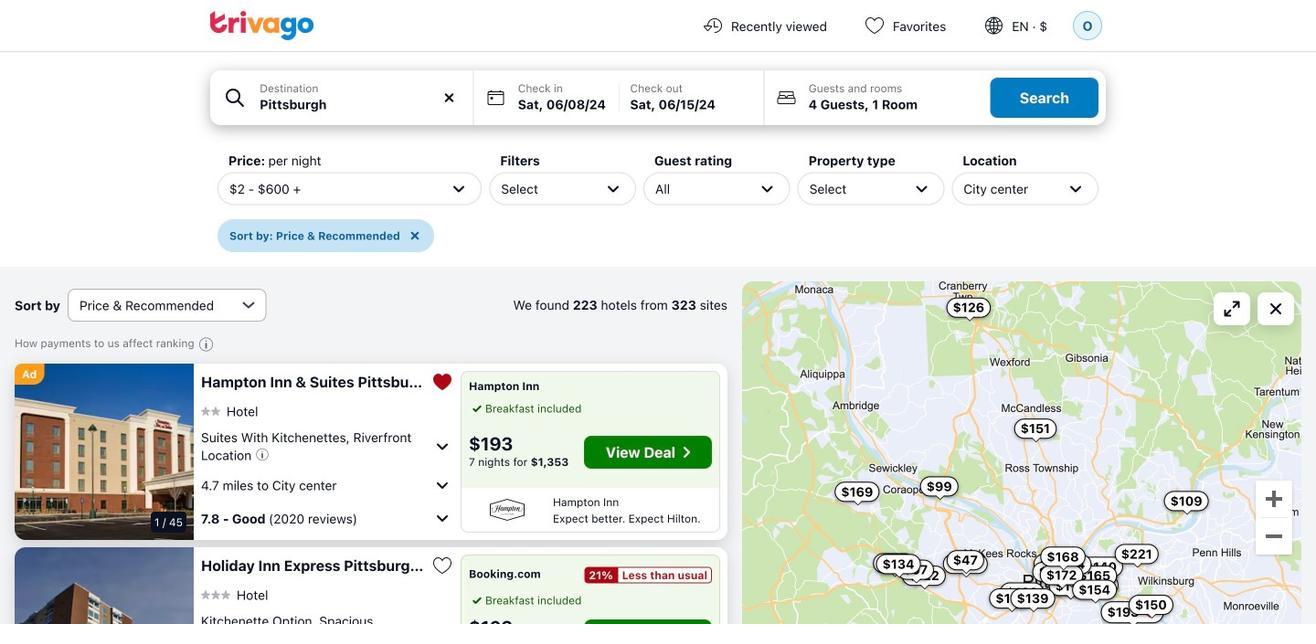 Task type: locate. For each thing, give the bounding box(es) containing it.
holiday inn express pittsburgh west - greentree, an ihg hotel, (pittsburgh, usa) image
[[15, 548, 194, 624]]

clear image
[[441, 90, 458, 106]]

map region
[[742, 282, 1302, 624]]

None field
[[210, 70, 473, 125]]



Task type: describe. For each thing, give the bounding box(es) containing it.
hampton inn image
[[469, 497, 546, 523]]

hampton inn & suites pittsburgh/waterfront-west homestead, (pittsburgh, usa) image
[[15, 364, 194, 540]]

Where to? search field
[[260, 95, 462, 114]]

trivago logo image
[[210, 11, 314, 40]]



Task type: vqa. For each thing, say whether or not it's contained in the screenshot.
Vrbo image
no



